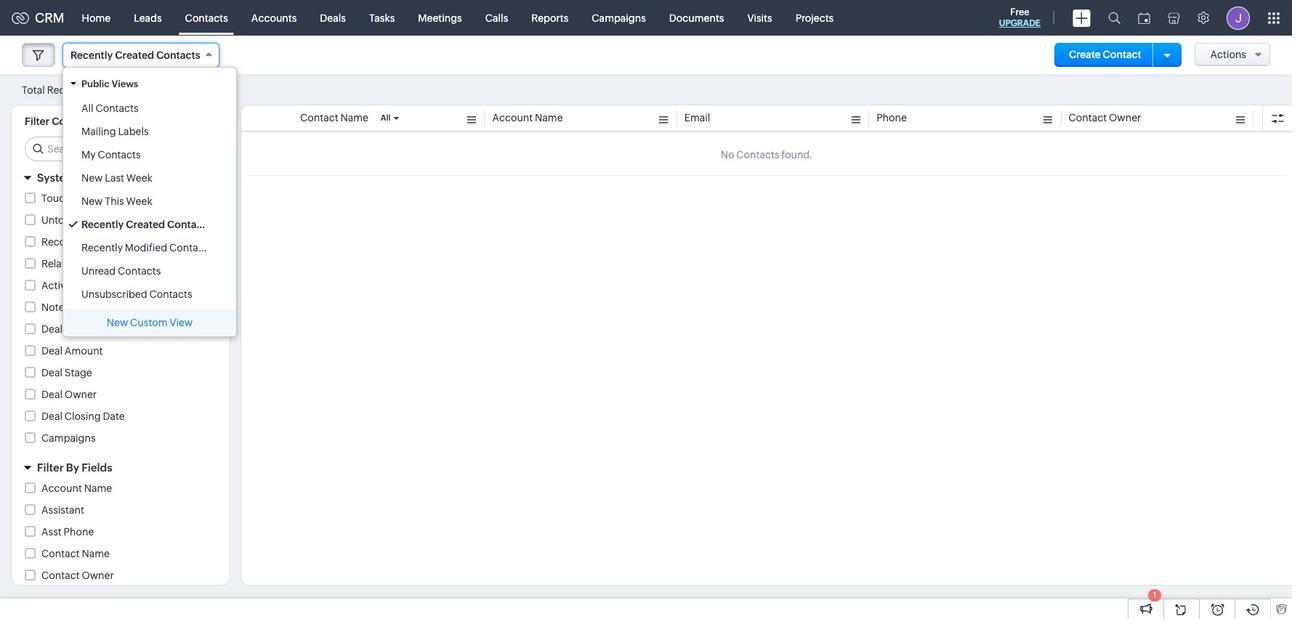 Task type: describe. For each thing, give the bounding box(es) containing it.
all for all contacts
[[81, 102, 93, 114]]

reports
[[532, 12, 569, 24]]

public views region
[[63, 97, 236, 306]]

my contacts
[[81, 149, 141, 161]]

search element
[[1100, 0, 1130, 36]]

deal closing date
[[41, 411, 125, 422]]

deals link
[[308, 0, 358, 35]]

record
[[41, 236, 76, 248]]

filter by fields
[[37, 462, 112, 474]]

contacts left the 'by'
[[52, 116, 96, 127]]

contacts link
[[173, 0, 240, 35]]

contacts up the 'by'
[[95, 102, 139, 114]]

0 vertical spatial phone
[[877, 112, 907, 124]]

unread contacts
[[81, 265, 161, 277]]

touched records
[[41, 193, 124, 204]]

new this week
[[81, 196, 152, 207]]

related
[[41, 258, 77, 270]]

asst
[[41, 526, 62, 538]]

my
[[81, 149, 96, 161]]

visits
[[748, 12, 772, 24]]

1 vertical spatial contact name
[[41, 548, 110, 560]]

contact inside button
[[1103, 49, 1142, 60]]

touched
[[41, 193, 83, 204]]

search image
[[1108, 12, 1121, 24]]

deal for deal owner
[[41, 389, 63, 401]]

1 vertical spatial owner
[[65, 389, 97, 401]]

0 vertical spatial deals
[[320, 12, 346, 24]]

amount
[[65, 345, 103, 357]]

0 horizontal spatial phone
[[64, 526, 94, 538]]

all contacts
[[81, 102, 139, 114]]

documents link
[[658, 0, 736, 35]]

crm link
[[12, 10, 64, 25]]

records for total
[[47, 84, 86, 96]]

upgrade
[[999, 18, 1041, 28]]

filter contacts by
[[25, 116, 110, 127]]

deal owner
[[41, 389, 97, 401]]

deal amount
[[41, 345, 103, 357]]

created inside field
[[115, 49, 154, 61]]

create
[[1069, 49, 1101, 60]]

recently modified contacts
[[81, 242, 212, 254]]

untouched
[[41, 214, 95, 226]]

1 horizontal spatial account name
[[492, 112, 563, 124]]

date
[[103, 411, 125, 422]]

visits link
[[736, 0, 784, 35]]

system defined filters button
[[12, 165, 230, 190]]

2 vertical spatial owner
[[82, 570, 114, 582]]

public views
[[81, 79, 138, 89]]

new for new last week
[[81, 172, 103, 184]]

new last week
[[81, 172, 153, 184]]

email
[[685, 112, 710, 124]]

filter by fields button
[[12, 455, 230, 480]]

system defined filters
[[37, 172, 154, 184]]

views
[[112, 79, 138, 89]]

crm
[[35, 10, 64, 25]]

recently inside field
[[71, 49, 113, 61]]

total records 0
[[22, 84, 95, 96]]

record action
[[41, 236, 109, 248]]

2 vertical spatial recently
[[81, 242, 123, 254]]

filter for filter by fields
[[37, 462, 64, 474]]

calls link
[[474, 0, 520, 35]]

create menu element
[[1064, 0, 1100, 35]]

accounts
[[251, 12, 297, 24]]

logo image
[[12, 12, 29, 24]]

records for related
[[80, 258, 118, 270]]

projects
[[796, 12, 834, 24]]

leads
[[134, 12, 162, 24]]

filters
[[122, 172, 154, 184]]

calendar image
[[1138, 12, 1151, 24]]

notes
[[41, 302, 69, 313]]

by
[[66, 462, 79, 474]]

create contact button
[[1055, 43, 1156, 67]]

calls
[[485, 12, 508, 24]]

1 vertical spatial deals
[[41, 323, 67, 335]]

0
[[88, 85, 95, 96]]

Recently Created Contacts field
[[63, 43, 219, 68]]

free
[[1011, 7, 1030, 17]]

custom
[[130, 317, 168, 329]]

tasks
[[369, 12, 395, 24]]

deal stage
[[41, 367, 92, 379]]

profile image
[[1227, 6, 1250, 29]]



Task type: vqa. For each thing, say whether or not it's contained in the screenshot.
logo
yes



Task type: locate. For each thing, give the bounding box(es) containing it.
1 vertical spatial action
[[121, 258, 152, 270]]

contact owner down "create contact" button
[[1069, 112, 1141, 124]]

mailing
[[81, 126, 116, 137]]

owner up closing
[[65, 389, 97, 401]]

system
[[37, 172, 76, 184]]

new for new this week
[[81, 196, 103, 207]]

1 vertical spatial account name
[[41, 483, 112, 494]]

reports link
[[520, 0, 580, 35]]

filter for filter contacts by
[[25, 116, 50, 127]]

projects link
[[784, 0, 846, 35]]

new up touched records
[[81, 172, 103, 184]]

meetings
[[418, 12, 462, 24]]

create contact
[[1069, 49, 1142, 60]]

phone
[[877, 112, 907, 124], [64, 526, 94, 538]]

stage
[[65, 367, 92, 379]]

2 deal from the top
[[41, 367, 63, 379]]

0 vertical spatial action
[[78, 236, 109, 248]]

unsubscribed contacts
[[81, 289, 192, 300]]

1 vertical spatial phone
[[64, 526, 94, 538]]

week down filters
[[126, 196, 152, 207]]

1 horizontal spatial contact owner
[[1069, 112, 1141, 124]]

recently created contacts inside field
[[71, 49, 200, 61]]

0 vertical spatial recently
[[71, 49, 113, 61]]

0 horizontal spatial all
[[81, 102, 93, 114]]

1 deal from the top
[[41, 345, 63, 357]]

public
[[81, 79, 110, 89]]

this
[[105, 196, 124, 207]]

0 vertical spatial account
[[492, 112, 533, 124]]

1 horizontal spatial all
[[381, 113, 391, 122]]

new down unsubscribed
[[107, 317, 128, 329]]

contacts inside field
[[156, 49, 200, 61]]

account name
[[492, 112, 563, 124], [41, 483, 112, 494]]

filter left by
[[37, 462, 64, 474]]

recently
[[71, 49, 113, 61], [81, 219, 124, 230], [81, 242, 123, 254]]

leads link
[[122, 0, 173, 35]]

1 horizontal spatial deals
[[320, 12, 346, 24]]

deal down "deal owner"
[[41, 411, 63, 422]]

1 week from the top
[[126, 172, 153, 184]]

contact owner down asst phone
[[41, 570, 114, 582]]

0 vertical spatial account name
[[492, 112, 563, 124]]

create menu image
[[1073, 9, 1091, 27]]

related records action
[[41, 258, 152, 270]]

new up untouched records on the top left of the page
[[81, 196, 103, 207]]

contacts right leads
[[185, 12, 228, 24]]

0 vertical spatial week
[[126, 172, 153, 184]]

view
[[170, 317, 193, 329]]

labels
[[118, 126, 149, 137]]

records left 0
[[47, 84, 86, 96]]

defined
[[78, 172, 119, 184]]

filter inside dropdown button
[[37, 462, 64, 474]]

1 vertical spatial account
[[41, 483, 82, 494]]

documents
[[669, 12, 724, 24]]

records for untouched
[[97, 214, 136, 226]]

deals
[[320, 12, 346, 24], [41, 323, 67, 335]]

deal left stage
[[41, 367, 63, 379]]

week for new this week
[[126, 196, 152, 207]]

campaigns link
[[580, 0, 658, 35]]

records down 'new this week'
[[97, 214, 136, 226]]

contacts up view
[[149, 289, 192, 300]]

deals down notes
[[41, 323, 67, 335]]

all
[[81, 102, 93, 114], [381, 113, 391, 122]]

recently down 'this'
[[81, 219, 124, 230]]

unsubscribed
[[81, 289, 147, 300]]

contacts up the recently modified contacts
[[167, 219, 211, 230]]

new
[[81, 172, 103, 184], [81, 196, 103, 207], [107, 317, 128, 329]]

1 vertical spatial filter
[[37, 462, 64, 474]]

3 deal from the top
[[41, 389, 63, 401]]

tasks link
[[358, 0, 407, 35]]

public views button
[[63, 71, 236, 97]]

all inside public views region
[[81, 102, 93, 114]]

0 horizontal spatial campaigns
[[41, 432, 96, 444]]

0 vertical spatial filter
[[25, 116, 50, 127]]

0 horizontal spatial contact owner
[[41, 570, 114, 582]]

unread
[[81, 265, 116, 277]]

home link
[[70, 0, 122, 35]]

recently up related records action
[[81, 242, 123, 254]]

0 vertical spatial created
[[115, 49, 154, 61]]

last
[[105, 172, 124, 184]]

by
[[98, 116, 110, 127]]

1 vertical spatial campaigns
[[41, 432, 96, 444]]

mailing labels
[[81, 126, 149, 137]]

0 vertical spatial contact owner
[[1069, 112, 1141, 124]]

campaigns right reports
[[592, 12, 646, 24]]

deal down the deal stage on the bottom of page
[[41, 389, 63, 401]]

owner down "create contact" button
[[1109, 112, 1141, 124]]

0 vertical spatial new
[[81, 172, 103, 184]]

contacts
[[185, 12, 228, 24], [156, 49, 200, 61], [95, 102, 139, 114], [52, 116, 96, 127], [98, 149, 141, 161], [167, 219, 211, 230], [169, 242, 212, 254], [118, 265, 161, 277], [149, 289, 192, 300]]

all for all
[[381, 113, 391, 122]]

untouched records
[[41, 214, 136, 226]]

deals left tasks link on the left top
[[320, 12, 346, 24]]

modified
[[125, 242, 167, 254]]

1 horizontal spatial campaigns
[[592, 12, 646, 24]]

1 vertical spatial recently
[[81, 219, 124, 230]]

asst phone
[[41, 526, 94, 538]]

recently created contacts up modified
[[81, 219, 211, 230]]

contacts up unsubscribed contacts
[[118, 265, 161, 277]]

1 horizontal spatial action
[[121, 258, 152, 270]]

1 vertical spatial week
[[126, 196, 152, 207]]

records for touched
[[85, 193, 124, 204]]

0 horizontal spatial action
[[78, 236, 109, 248]]

contacts right modified
[[169, 242, 212, 254]]

new custom view link
[[63, 310, 236, 337]]

profile element
[[1218, 0, 1259, 35]]

week right last
[[126, 172, 153, 184]]

0 horizontal spatial contact name
[[41, 548, 110, 560]]

2 week from the top
[[126, 196, 152, 207]]

account
[[492, 112, 533, 124], [41, 483, 82, 494]]

new custom view
[[107, 317, 193, 329]]

filter down total
[[25, 116, 50, 127]]

0 vertical spatial campaigns
[[592, 12, 646, 24]]

campaigns down closing
[[41, 432, 96, 444]]

home
[[82, 12, 111, 24]]

new inside "link"
[[107, 317, 128, 329]]

filter
[[25, 116, 50, 127], [37, 462, 64, 474]]

action down modified
[[121, 258, 152, 270]]

deal up the deal stage on the bottom of page
[[41, 345, 63, 357]]

assistant
[[41, 504, 84, 516]]

recently created contacts
[[71, 49, 200, 61], [81, 219, 211, 230]]

created up modified
[[126, 219, 165, 230]]

1 vertical spatial contact owner
[[41, 570, 114, 582]]

1 horizontal spatial account
[[492, 112, 533, 124]]

deal
[[41, 345, 63, 357], [41, 367, 63, 379], [41, 389, 63, 401], [41, 411, 63, 422]]

1 horizontal spatial contact name
[[300, 112, 368, 124]]

Search text field
[[25, 137, 218, 161]]

1 vertical spatial recently created contacts
[[81, 219, 211, 230]]

action
[[78, 236, 109, 248], [121, 258, 152, 270]]

contacts up public views dropdown button
[[156, 49, 200, 61]]

4 deal from the top
[[41, 411, 63, 422]]

campaigns inside campaigns link
[[592, 12, 646, 24]]

records down record action
[[80, 258, 118, 270]]

week for new last week
[[126, 172, 153, 184]]

deal for deal stage
[[41, 367, 63, 379]]

0 horizontal spatial deals
[[41, 323, 67, 335]]

recently created contacts up views
[[71, 49, 200, 61]]

contact name
[[300, 112, 368, 124], [41, 548, 110, 560]]

activities
[[41, 280, 85, 291]]

campaigns
[[592, 12, 646, 24], [41, 432, 96, 444]]

records
[[47, 84, 86, 96], [85, 193, 124, 204], [97, 214, 136, 226], [80, 258, 118, 270]]

meetings link
[[407, 0, 474, 35]]

total
[[22, 84, 45, 96]]

0 vertical spatial owner
[[1109, 112, 1141, 124]]

0 horizontal spatial account
[[41, 483, 82, 494]]

1
[[1153, 591, 1157, 600]]

records down defined
[[85, 193, 124, 204]]

deal for deal closing date
[[41, 411, 63, 422]]

0 vertical spatial recently created contacts
[[71, 49, 200, 61]]

created inside public views region
[[126, 219, 165, 230]]

new for new custom view
[[107, 317, 128, 329]]

contact
[[1103, 49, 1142, 60], [300, 112, 338, 124], [1069, 112, 1107, 124], [41, 548, 80, 560], [41, 570, 80, 582]]

owner down asst phone
[[82, 570, 114, 582]]

action up related records action
[[78, 236, 109, 248]]

0 horizontal spatial account name
[[41, 483, 112, 494]]

created up views
[[115, 49, 154, 61]]

closing
[[65, 411, 101, 422]]

contact owner
[[1069, 112, 1141, 124], [41, 570, 114, 582]]

accounts link
[[240, 0, 308, 35]]

2 vertical spatial new
[[107, 317, 128, 329]]

owner
[[1109, 112, 1141, 124], [65, 389, 97, 401], [82, 570, 114, 582]]

1 vertical spatial created
[[126, 219, 165, 230]]

created
[[115, 49, 154, 61], [126, 219, 165, 230]]

name
[[340, 112, 368, 124], [535, 112, 563, 124], [84, 483, 112, 494], [82, 548, 110, 560]]

1 horizontal spatial phone
[[877, 112, 907, 124]]

actions
[[1211, 49, 1247, 60]]

1 vertical spatial new
[[81, 196, 103, 207]]

deal for deal amount
[[41, 345, 63, 357]]

recently up public
[[71, 49, 113, 61]]

0 vertical spatial contact name
[[300, 112, 368, 124]]

recently created contacts inside public views region
[[81, 219, 211, 230]]

free upgrade
[[999, 7, 1041, 28]]

contacts up 'system defined filters' dropdown button
[[98, 149, 141, 161]]

fields
[[82, 462, 112, 474]]



